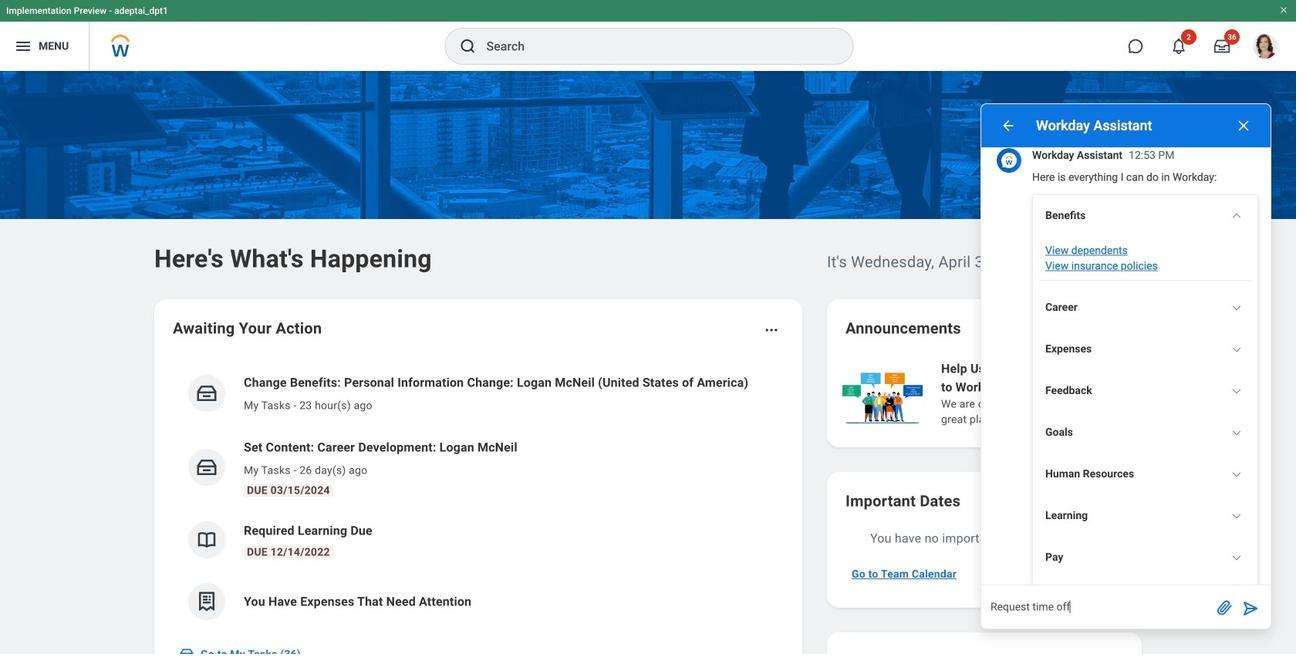 Task type: describe. For each thing, give the bounding box(es) containing it.
justify image
[[14, 37, 32, 56]]

3 chevron up image from the top
[[1231, 469, 1242, 480]]

Search Workday  search field
[[486, 29, 821, 63]]

2 chevron up image from the top
[[1231, 302, 1242, 313]]

Add a message... text field
[[981, 586, 1212, 629]]

arrow left image
[[1001, 118, 1016, 133]]

3 chevron up image from the top
[[1231, 427, 1242, 438]]

close environment banner image
[[1279, 5, 1288, 15]]

book open image
[[195, 528, 218, 552]]

inbox large image
[[1214, 39, 1230, 54]]

send image
[[1241, 599, 1260, 618]]

search image
[[459, 37, 477, 56]]



Task type: locate. For each thing, give the bounding box(es) containing it.
banner
[[0, 0, 1296, 71]]

application
[[981, 586, 1271, 629]]

chevron up image
[[1231, 344, 1242, 355], [1231, 386, 1242, 397], [1231, 469, 1242, 480], [1231, 552, 1242, 563]]

4 chevron up image from the top
[[1231, 552, 1242, 563]]

main content
[[0, 71, 1296, 654]]

1 horizontal spatial list
[[839, 358, 1296, 429]]

1 chevron up image from the top
[[1231, 344, 1242, 355]]

dashboard expenses image
[[195, 590, 218, 613]]

notifications large image
[[1171, 39, 1187, 54]]

2 chevron up image from the top
[[1231, 386, 1242, 397]]

0 horizontal spatial list
[[173, 361, 784, 633]]

0 vertical spatial inbox image
[[195, 382, 218, 405]]

inbox image
[[195, 456, 218, 479]]

region
[[981, 104, 1271, 654]]

1 horizontal spatial inbox image
[[195, 382, 218, 405]]

4 chevron up image from the top
[[1231, 511, 1242, 522]]

chevron up image
[[1231, 211, 1242, 221], [1231, 302, 1242, 313], [1231, 427, 1242, 438], [1231, 511, 1242, 522]]

1 vertical spatial inbox image
[[179, 646, 194, 654]]

inbox image
[[195, 382, 218, 405], [179, 646, 194, 654]]

1 chevron up image from the top
[[1231, 211, 1242, 221]]

0 horizontal spatial inbox image
[[179, 646, 194, 654]]

list
[[839, 358, 1296, 429], [173, 361, 784, 633]]

profile logan mcneil image
[[1253, 34, 1278, 62]]

upload clip image
[[1215, 598, 1234, 617]]

x image
[[1236, 118, 1251, 133]]



Task type: vqa. For each thing, say whether or not it's contained in the screenshot.
middle inbox image
yes



